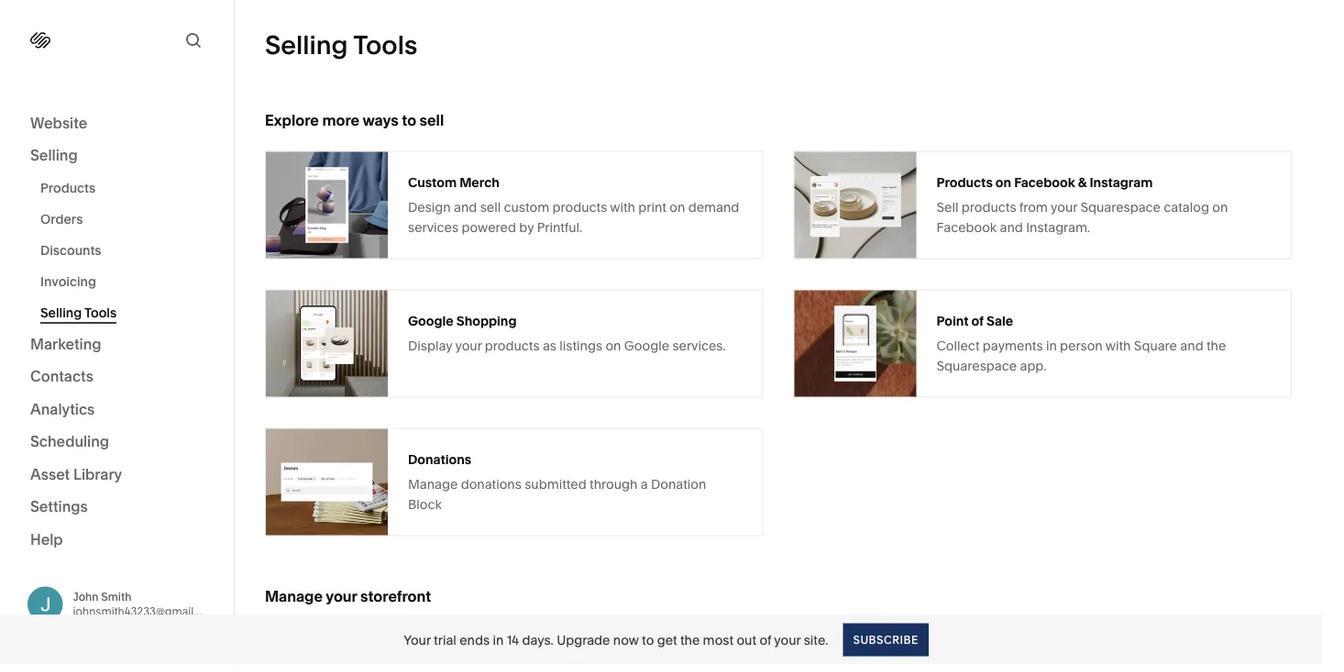 Task type: describe. For each thing, give the bounding box(es) containing it.
instagram.
[[1027, 219, 1091, 235]]

services.
[[673, 338, 726, 353]]

submitted
[[525, 476, 587, 492]]

orders link
[[40, 204, 214, 235]]

14
[[507, 632, 519, 648]]

products on facebook & instagram sell products from your squarespace catalog on facebook and instagram.
[[937, 174, 1229, 235]]

a
[[641, 476, 648, 492]]

manage your storefront
[[265, 587, 431, 605]]

squarespace inside products on facebook & instagram sell products from your squarespace catalog on facebook and instagram.
[[1081, 199, 1161, 215]]

asset library
[[30, 465, 122, 483]]

your inside products on facebook & instagram sell products from your squarespace catalog on facebook and instagram.
[[1051, 199, 1078, 215]]

donation
[[651, 476, 707, 492]]

1 horizontal spatial tools
[[353, 29, 418, 61]]

donations
[[461, 476, 522, 492]]

donations
[[408, 451, 472, 467]]

products for instagram.
[[962, 199, 1017, 215]]

1 vertical spatial of
[[760, 632, 772, 648]]

marketing
[[30, 335, 101, 353]]

1 vertical spatial to
[[642, 632, 654, 648]]

settings link
[[30, 497, 204, 518]]

john smith johnsmith43233@gmail.com
[[73, 590, 220, 618]]

upgrade
[[557, 632, 610, 648]]

analytics
[[30, 400, 95, 418]]

asset
[[30, 465, 70, 483]]

settings
[[30, 498, 88, 516]]

days.
[[522, 632, 554, 648]]

display
[[408, 338, 453, 353]]

from
[[1020, 199, 1048, 215]]

products inside google shopping display your products as listings on google services.
[[485, 338, 540, 353]]

with for products
[[610, 199, 636, 215]]

library
[[73, 465, 122, 483]]

help link
[[30, 529, 63, 549]]

trial
[[434, 632, 457, 648]]

manage inside donations manage donations submitted through a donation block
[[408, 476, 458, 492]]

block
[[408, 496, 442, 512]]

0 horizontal spatial in
[[493, 632, 504, 648]]

products link
[[40, 172, 214, 204]]

marketing link
[[30, 334, 204, 355]]

0 vertical spatial google
[[408, 313, 454, 328]]

products for products
[[40, 180, 96, 196]]

custom merch design and sell custom products with print on demand services powered by printful.
[[408, 174, 740, 235]]

most
[[703, 632, 734, 648]]

squarespace inside 'point of sale collect payments in person with square and the squarespace app.'
[[937, 358, 1017, 373]]

the for get
[[681, 632, 700, 648]]

print
[[639, 199, 667, 215]]

on right 'catalog'
[[1213, 199, 1229, 215]]

tools inside "link"
[[84, 305, 117, 321]]

square
[[1135, 338, 1178, 353]]

your inside google shopping display your products as listings on google services.
[[455, 338, 482, 353]]

catalog
[[1164, 199, 1210, 215]]

1 horizontal spatial facebook
[[1015, 174, 1076, 190]]

1 vertical spatial facebook
[[937, 219, 997, 235]]

website
[[30, 114, 87, 132]]

your
[[404, 632, 431, 648]]

out
[[737, 632, 757, 648]]

custom
[[504, 199, 550, 215]]

the for and
[[1207, 338, 1227, 353]]

analytics link
[[30, 399, 204, 421]]

scheduling link
[[30, 432, 204, 453]]

contacts link
[[30, 366, 204, 388]]

ways
[[363, 111, 399, 129]]

scheduling
[[30, 433, 109, 450]]

help
[[30, 530, 63, 548]]

on inside custom merch design and sell custom products with print on demand services powered by printful.
[[670, 199, 686, 215]]

demand
[[689, 199, 740, 215]]

on left "&"
[[996, 174, 1012, 190]]

of inside 'point of sale collect payments in person with square and the squarespace app.'
[[972, 313, 984, 328]]

printful.
[[537, 219, 583, 235]]

subscribe button
[[843, 623, 929, 656]]

person
[[1061, 338, 1103, 353]]

sell for and
[[480, 199, 501, 215]]

your left storefront
[[326, 587, 357, 605]]



Task type: locate. For each thing, give the bounding box(es) containing it.
0 vertical spatial squarespace
[[1081, 199, 1161, 215]]

invoicing
[[40, 274, 96, 289]]

squarespace down collect
[[937, 358, 1017, 373]]

more
[[322, 111, 360, 129]]

your trial ends in 14 days. upgrade now to get the most out of your site.
[[404, 632, 829, 648]]

facebook down sell
[[937, 219, 997, 235]]

2 horizontal spatial products
[[962, 199, 1017, 215]]

0 horizontal spatial squarespace
[[937, 358, 1017, 373]]

0 horizontal spatial manage
[[265, 587, 323, 605]]

0 vertical spatial selling
[[265, 29, 348, 61]]

1 vertical spatial google
[[624, 338, 670, 353]]

products
[[553, 199, 607, 215], [962, 199, 1017, 215], [485, 338, 540, 353]]

explore
[[265, 111, 319, 129]]

in inside 'point of sale collect payments in person with square and the squarespace app.'
[[1047, 338, 1057, 353]]

products for printful.
[[553, 199, 607, 215]]

asset library link
[[30, 464, 204, 486]]

0 vertical spatial selling tools
[[265, 29, 418, 61]]

sale
[[987, 313, 1014, 328]]

contacts
[[30, 367, 93, 385]]

sell for to
[[420, 111, 444, 129]]

sell inside custom merch design and sell custom products with print on demand services powered by printful.
[[480, 199, 501, 215]]

0 vertical spatial of
[[972, 313, 984, 328]]

0 vertical spatial tools
[[353, 29, 418, 61]]

manage
[[408, 476, 458, 492], [265, 587, 323, 605]]

0 horizontal spatial to
[[402, 111, 416, 129]]

get
[[657, 632, 677, 648]]

0 horizontal spatial products
[[485, 338, 540, 353]]

2 vertical spatial selling
[[40, 305, 82, 321]]

as
[[543, 338, 557, 353]]

of right 'out'
[[760, 632, 772, 648]]

products up orders
[[40, 180, 96, 196]]

google
[[408, 313, 454, 328], [624, 338, 670, 353]]

website link
[[30, 113, 204, 134]]

tools
[[353, 29, 418, 61], [84, 305, 117, 321]]

in
[[1047, 338, 1057, 353], [493, 632, 504, 648]]

explore more ways to sell
[[265, 111, 444, 129]]

invoicing link
[[40, 266, 214, 297]]

1 vertical spatial with
[[1106, 338, 1131, 353]]

products up printful.
[[553, 199, 607, 215]]

payments
[[983, 338, 1043, 353]]

0 horizontal spatial with
[[610, 199, 636, 215]]

your up instagram. at the right top
[[1051, 199, 1078, 215]]

tools up ways
[[353, 29, 418, 61]]

1 horizontal spatial selling tools
[[265, 29, 418, 61]]

donations manage donations submitted through a donation block
[[408, 451, 707, 512]]

and inside products on facebook & instagram sell products from your squarespace catalog on facebook and instagram.
[[1000, 219, 1024, 235]]

0 vertical spatial to
[[402, 111, 416, 129]]

through
[[590, 476, 638, 492]]

products
[[937, 174, 993, 190], [40, 180, 96, 196]]

facebook
[[1015, 174, 1076, 190], [937, 219, 997, 235]]

1 vertical spatial tools
[[84, 305, 117, 321]]

with
[[610, 199, 636, 215], [1106, 338, 1131, 353]]

2 vertical spatial and
[[1181, 338, 1204, 353]]

sell up powered
[[480, 199, 501, 215]]

your left site.
[[775, 632, 801, 648]]

and down 'merch'
[[454, 199, 477, 215]]

products up sell
[[937, 174, 993, 190]]

products inside products on facebook & instagram sell products from your squarespace catalog on facebook and instagram.
[[962, 199, 1017, 215]]

the right get
[[681, 632, 700, 648]]

1 horizontal spatial and
[[1000, 219, 1024, 235]]

and right square
[[1181, 338, 1204, 353]]

smith
[[101, 590, 132, 603]]

selling tools
[[265, 29, 418, 61], [40, 305, 117, 321]]

0 vertical spatial with
[[610, 199, 636, 215]]

with inside 'point of sale collect payments in person with square and the squarespace app.'
[[1106, 338, 1131, 353]]

johnsmith43233@gmail.com
[[73, 605, 220, 618]]

ends
[[460, 632, 490, 648]]

1 horizontal spatial google
[[624, 338, 670, 353]]

1 horizontal spatial sell
[[480, 199, 501, 215]]

selling link
[[30, 145, 204, 167]]

0 horizontal spatial of
[[760, 632, 772, 648]]

site.
[[804, 632, 829, 648]]

discounts
[[40, 243, 101, 258]]

selling up marketing
[[40, 305, 82, 321]]

products for products on facebook & instagram sell products from your squarespace catalog on facebook and instagram.
[[937, 174, 993, 190]]

1 vertical spatial manage
[[265, 587, 323, 605]]

0 horizontal spatial facebook
[[937, 219, 997, 235]]

and
[[454, 199, 477, 215], [1000, 219, 1024, 235], [1181, 338, 1204, 353]]

selling tools inside selling tools "link"
[[40, 305, 117, 321]]

on right the print
[[670, 199, 686, 215]]

&
[[1078, 174, 1087, 190]]

of left sale
[[972, 313, 984, 328]]

products down shopping
[[485, 338, 540, 353]]

merch
[[460, 174, 500, 190]]

0 horizontal spatial the
[[681, 632, 700, 648]]

0 horizontal spatial sell
[[420, 111, 444, 129]]

1 vertical spatial sell
[[480, 199, 501, 215]]

2 horizontal spatial and
[[1181, 338, 1204, 353]]

storefront
[[361, 587, 431, 605]]

john
[[73, 590, 99, 603]]

0 horizontal spatial and
[[454, 199, 477, 215]]

custom
[[408, 174, 457, 190]]

products right sell
[[962, 199, 1017, 215]]

sell
[[937, 199, 959, 215]]

0 horizontal spatial selling tools
[[40, 305, 117, 321]]

on inside google shopping display your products as listings on google services.
[[606, 338, 621, 353]]

1 horizontal spatial of
[[972, 313, 984, 328]]

with for person
[[1106, 338, 1131, 353]]

google shopping display your products as listings on google services.
[[408, 313, 726, 353]]

selling tools link
[[40, 297, 214, 328]]

0 vertical spatial and
[[454, 199, 477, 215]]

google up display
[[408, 313, 454, 328]]

products inside products on facebook & instagram sell products from your squarespace catalog on facebook and instagram.
[[937, 174, 993, 190]]

to left get
[[642, 632, 654, 648]]

1 vertical spatial selling tools
[[40, 305, 117, 321]]

1 horizontal spatial manage
[[408, 476, 458, 492]]

design
[[408, 199, 451, 215]]

discounts link
[[40, 235, 214, 266]]

1 vertical spatial and
[[1000, 219, 1024, 235]]

and down from
[[1000, 219, 1024, 235]]

in left 14
[[493, 632, 504, 648]]

1 horizontal spatial products
[[937, 174, 993, 190]]

the right square
[[1207, 338, 1227, 353]]

and inside 'point of sale collect payments in person with square and the squarespace app.'
[[1181, 338, 1204, 353]]

listings
[[560, 338, 603, 353]]

services
[[408, 219, 459, 235]]

by
[[520, 219, 534, 235]]

squarespace
[[1081, 199, 1161, 215], [937, 358, 1017, 373]]

on
[[996, 174, 1012, 190], [670, 199, 686, 215], [1213, 199, 1229, 215], [606, 338, 621, 353]]

0 horizontal spatial google
[[408, 313, 454, 328]]

powered
[[462, 219, 516, 235]]

of
[[972, 313, 984, 328], [760, 632, 772, 648]]

point of sale collect payments in person with square and the squarespace app.
[[937, 313, 1227, 373]]

0 vertical spatial facebook
[[1015, 174, 1076, 190]]

selling tools up more
[[265, 29, 418, 61]]

selling tools down invoicing
[[40, 305, 117, 321]]

products inside custom merch design and sell custom products with print on demand services powered by printful.
[[553, 199, 607, 215]]

the inside 'point of sale collect payments in person with square and the squarespace app.'
[[1207, 338, 1227, 353]]

1 horizontal spatial the
[[1207, 338, 1227, 353]]

1 vertical spatial squarespace
[[937, 358, 1017, 373]]

1 horizontal spatial products
[[553, 199, 607, 215]]

orders
[[40, 211, 83, 227]]

1 vertical spatial in
[[493, 632, 504, 648]]

on right listings
[[606, 338, 621, 353]]

tools up "marketing" link
[[84, 305, 117, 321]]

with right the person
[[1106, 338, 1131, 353]]

sell right ways
[[420, 111, 444, 129]]

app.
[[1020, 358, 1047, 373]]

shopping
[[457, 313, 517, 328]]

to right ways
[[402, 111, 416, 129]]

selling inside "link"
[[40, 305, 82, 321]]

1 horizontal spatial squarespace
[[1081, 199, 1161, 215]]

the
[[1207, 338, 1227, 353], [681, 632, 700, 648]]

selling down website on the left top
[[30, 146, 78, 164]]

your
[[1051, 199, 1078, 215], [455, 338, 482, 353], [326, 587, 357, 605], [775, 632, 801, 648]]

your down shopping
[[455, 338, 482, 353]]

collect
[[937, 338, 980, 353]]

point
[[937, 313, 969, 328]]

1 horizontal spatial with
[[1106, 338, 1131, 353]]

to
[[402, 111, 416, 129], [642, 632, 654, 648]]

and inside custom merch design and sell custom products with print on demand services powered by printful.
[[454, 199, 477, 215]]

selling
[[265, 29, 348, 61], [30, 146, 78, 164], [40, 305, 82, 321]]

with left the print
[[610, 199, 636, 215]]

0 vertical spatial in
[[1047, 338, 1057, 353]]

0 vertical spatial the
[[1207, 338, 1227, 353]]

0 horizontal spatial products
[[40, 180, 96, 196]]

1 horizontal spatial in
[[1047, 338, 1057, 353]]

in up app.
[[1047, 338, 1057, 353]]

squarespace down instagram
[[1081, 199, 1161, 215]]

0 horizontal spatial tools
[[84, 305, 117, 321]]

1 horizontal spatial to
[[642, 632, 654, 648]]

google left the services.
[[624, 338, 670, 353]]

0 vertical spatial sell
[[420, 111, 444, 129]]

1 vertical spatial selling
[[30, 146, 78, 164]]

1 vertical spatial the
[[681, 632, 700, 648]]

sell
[[420, 111, 444, 129], [480, 199, 501, 215]]

with inside custom merch design and sell custom products with print on demand services powered by printful.
[[610, 199, 636, 215]]

now
[[614, 632, 639, 648]]

facebook up from
[[1015, 174, 1076, 190]]

0 vertical spatial manage
[[408, 476, 458, 492]]

selling up explore
[[265, 29, 348, 61]]

subscribe
[[854, 633, 919, 646]]

instagram
[[1090, 174, 1153, 190]]



Task type: vqa. For each thing, say whether or not it's contained in the screenshot.
bottommost with
yes



